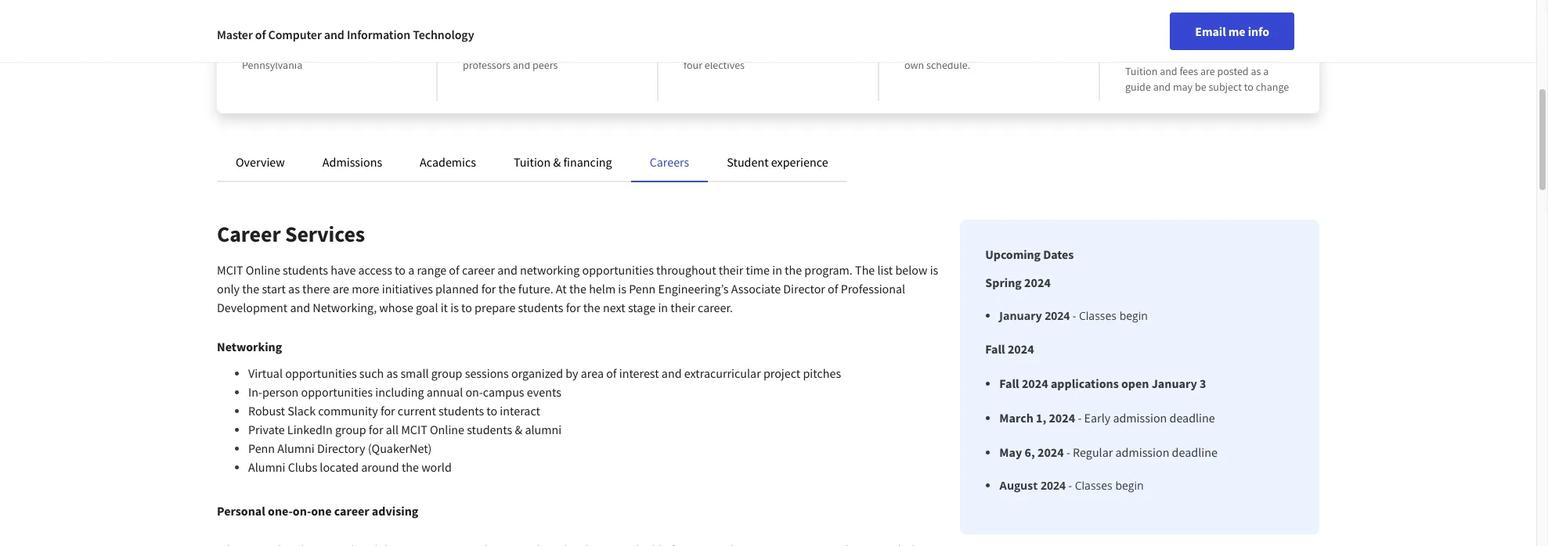 Task type: describe. For each thing, give the bounding box(es) containing it.
for up prepare
[[481, 281, 496, 297]]

applications
[[1051, 376, 1119, 392]]

fall for fall 2024 applications open january 3
[[1000, 376, 1019, 392]]

alumni
[[525, 422, 562, 438]]

2024 for august 2024 - classes begin
[[1041, 479, 1066, 493]]

virtual opportunities such as small group sessions organized by area of interest and extracurricular project pitches in-person opportunities including annual on-campus events robust slack community for current students to interact private linkedin group for all mcit online students & alumni penn alumni directory (quakernet) alumni clubs located around the world
[[248, 366, 841, 475]]

email
[[1195, 23, 1226, 39]]

career services
[[217, 220, 365, 248]]

students down interact in the bottom of the page
[[467, 422, 512, 438]]

- left early
[[1078, 410, 1082, 426]]

to down planned
[[461, 300, 472, 316]]

and inside 10 courses total, six core courses and four electives
[[834, 42, 851, 56]]

of right master
[[255, 27, 266, 42]]

master of computer and information technology
[[217, 27, 474, 42]]

engage
[[463, 42, 496, 56]]

as inside mcit online students have access to a range of career and networking opportunities throughout their time in the program. the list below is only the start as there are more initiatives planned for the future. at the helm is penn engineering's associate director of professional development and networking, whose goal it is to prepare students for the next stage in their career.
[[288, 281, 300, 297]]

pennsylvania
[[242, 58, 303, 72]]

four
[[684, 58, 703, 72]]

list item containing january 2024
[[1000, 308, 1218, 324]]

(quakernet)
[[368, 441, 432, 457]]

$3,330 usd/course + $150 usd fee tuition and fees are posted as a guide and may be subject to change
[[1125, 20, 1289, 94]]

and inside virtual opportunities such as small group sessions organized by area of interest and extracurricular project pitches in-person opportunities including annual on-campus events robust slack community for current students to interact private linkedin group for all mcit online students & alumni penn alumni directory (quakernet) alumni clubs located around the world
[[662, 366, 682, 381]]

penn inside mcit online students have access to a range of career and networking opportunities throughout their time in the program. the list below is only the start as there are more initiatives planned for the future. at the helm is penn engineering's associate director of professional development and networking, whose goal it is to prepare students for the next stage in their career.
[[629, 281, 656, 297]]

mcit inside mcit online students have access to a range of career and networking opportunities throughout their time in the program. the list below is only the start as there are more initiatives planned for the future. at the helm is penn engineering's associate director of professional development and networking, whose goal it is to prepare students for the next stage in their career.
[[217, 262, 243, 278]]

penn inside virtual opportunities such as small group sessions organized by area of interest and extracurricular project pitches in-person opportunities including annual on-campus events robust slack community for current students to interact private linkedin group for all mcit online students & alumni penn alumni directory (quakernet) alumni clubs located around the world
[[248, 441, 275, 457]]

deadline for - regular admission deadline
[[1172, 445, 1218, 461]]

for up all
[[381, 403, 395, 419]]

subject
[[1209, 80, 1242, 94]]

1 vertical spatial opportunities
[[285, 366, 357, 381]]

access
[[358, 262, 392, 278]]

regular
[[1073, 445, 1113, 461]]

10
[[684, 42, 695, 56]]

accredited
[[242, 20, 313, 40]]

online inside virtual opportunities such as small group sessions organized by area of interest and extracurricular project pitches in-person opportunities including annual on-campus events robust slack community for current students to interact private linkedin group for all mcit online students & alumni penn alumni directory (quakernet) alumni clubs located around the world
[[430, 422, 464, 438]]

careers link
[[650, 154, 689, 170]]

current
[[398, 403, 436, 419]]

0 horizontal spatial group
[[335, 422, 366, 438]]

email me info
[[1195, 23, 1270, 39]]

services
[[285, 220, 365, 248]]

organized
[[511, 366, 563, 381]]

earn an ivy league degree on your own schedule.
[[905, 42, 1061, 72]]

classes for august 2024
[[1075, 479, 1113, 493]]

professors
[[463, 58, 511, 72]]

career.
[[698, 300, 733, 316]]

fees
[[1180, 64, 1198, 78]]

have
[[331, 262, 356, 278]]

located
[[320, 460, 359, 475]]

student experience
[[727, 154, 828, 170]]

fall 2024
[[986, 341, 1034, 357]]

including
[[375, 385, 424, 400]]

community
[[318, 403, 378, 419]]

the up prepare
[[499, 281, 516, 297]]

professional
[[841, 281, 905, 297]]

students up there
[[283, 262, 328, 278]]

only
[[217, 281, 240, 297]]

0 horizontal spatial on-
[[293, 504, 311, 519]]

group for english
[[509, 42, 537, 56]]

careers
[[650, 154, 689, 170]]

info
[[1248, 23, 1270, 39]]

1 vertical spatial career
[[334, 504, 369, 519]]

events
[[527, 385, 561, 400]]

by inside virtual opportunities such as small group sessions organized by area of interest and extracurricular project pitches in-person opportunities including annual on-campus events robust slack community for current students to interact private linkedin group for all mcit online students & alumni penn alumni directory (quakernet) alumni clubs located around the world
[[566, 366, 578, 381]]

for left all
[[369, 422, 383, 438]]

admission for regular
[[1116, 445, 1170, 461]]

the up development
[[242, 281, 259, 297]]

0 vertical spatial alumni
[[277, 441, 315, 457]]

2024 right '6,'
[[1038, 445, 1064, 461]]

august 2024 - classes begin
[[1000, 479, 1144, 493]]

financing
[[563, 154, 612, 170]]

and right computer
[[324, 27, 344, 42]]

january 2024 - classes begin
[[1000, 309, 1148, 323]]

may 6, 2024 - regular admission deadline
[[1000, 445, 1218, 461]]

director
[[783, 281, 825, 297]]

begin for august 2024 - classes begin
[[1116, 479, 1144, 493]]

upcoming
[[986, 247, 1041, 262]]

in-
[[248, 385, 262, 400]]

in right time in the left of the page
[[772, 262, 782, 278]]

of inside accredited diploma offered by university of pennsylvania
[[340, 42, 349, 56]]

are inside mcit online students have access to a range of career and networking opportunities throughout their time in the program. the list below is only the start as there are more initiatives planned for the future. at the helm is penn engineering's associate director of professional development and networking, whose goal it is to prepare students for the next stage in their career.
[[333, 281, 349, 297]]

online inside mcit online students have access to a range of career and networking opportunities throughout their time in the program. the list below is only the start as there are more initiatives planned for the future. at the helm is penn engineering's associate director of professional development and networking, whose goal it is to prepare students for the next stage in their career.
[[246, 262, 280, 278]]

the
[[855, 262, 875, 278]]

2024 for fall 2024 applications open january 3
[[1022, 376, 1048, 392]]

1 vertical spatial is
[[618, 281, 627, 297]]

start
[[262, 281, 286, 297]]

classes for january 2024
[[1079, 309, 1117, 323]]

schedule.
[[927, 58, 971, 72]]

begin for january 2024 - classes begin
[[1120, 309, 1148, 323]]

of inside virtual opportunities such as small group sessions organized by area of interest and extracurricular project pitches in-person opportunities including annual on-campus events robust slack community for current students to interact private linkedin group for all mcit online students & alumni penn alumni directory (quakernet) alumni clubs located around the world
[[606, 366, 617, 381]]

2024 right 1,
[[1049, 410, 1076, 426]]

engineering's
[[658, 281, 729, 297]]

the right the at
[[569, 281, 587, 297]]

- down dates
[[1073, 309, 1076, 323]]

stage
[[628, 300, 656, 316]]

of up planned
[[449, 262, 460, 278]]

one-
[[268, 504, 293, 519]]

development
[[217, 300, 288, 316]]

robust
[[248, 403, 285, 419]]

+
[[1253, 20, 1261, 40]]

fall for fall 2024
[[986, 341, 1005, 357]]

as inside virtual opportunities such as small group sessions organized by area of interest and extracurricular project pitches in-person opportunities including annual on-campus events robust slack community for current students to interact private linkedin group for all mcit online students & alumni penn alumni directory (quakernet) alumni clubs located around the world
[[386, 366, 398, 381]]

academics
[[420, 154, 476, 170]]

and down usd
[[1160, 64, 1178, 78]]

2024 for january 2024 - classes begin
[[1045, 309, 1070, 323]]

march
[[1000, 410, 1034, 426]]

the inside virtual opportunities such as small group sessions organized by area of interest and extracurricular project pitches in-person opportunities including annual on-campus events robust slack community for current students to interact private linkedin group for all mcit online students & alumni penn alumni directory (quakernet) alumni clubs located around the world
[[402, 460, 419, 475]]

admissions link
[[323, 154, 382, 170]]

march 1, 2024 - early admission deadline
[[1000, 410, 1215, 426]]

interest
[[619, 366, 659, 381]]

virtual
[[248, 366, 283, 381]]

personal one-on-one career advising
[[217, 504, 419, 519]]

all
[[386, 422, 399, 438]]

career inside mcit online students have access to a range of career and networking opportunities throughout their time in the program. the list below is only the start as there are more initiatives planned for the future. at the helm is penn engineering's associate director of professional development and networking, whose goal it is to prepare students for the next stage in their career.
[[462, 262, 495, 278]]

tuition & financing link
[[514, 154, 612, 170]]

networking
[[520, 262, 580, 278]]

next
[[603, 300, 626, 316]]

planned
[[436, 281, 479, 297]]

open
[[1122, 376, 1149, 392]]

six
[[760, 42, 772, 56]]

january inside list item
[[1000, 309, 1042, 323]]

list containing fall 2024 applications open january 3
[[992, 374, 1218, 494]]

list item inside list
[[1000, 478, 1218, 494]]



Task type: locate. For each thing, give the bounding box(es) containing it.
0 vertical spatial opportunities
[[582, 262, 654, 278]]

0 vertical spatial group
[[509, 42, 537, 56]]

2 horizontal spatial group
[[509, 42, 537, 56]]

electives
[[705, 58, 745, 72]]

a inside mcit online students have access to a range of career and networking opportunities throughout their time in the program. the list below is only the start as there are more initiatives planned for the future. at the helm is penn engineering's associate director of professional development and networking, whose goal it is to prepare students for the next stage in their career.
[[408, 262, 414, 278]]

and up prepare
[[497, 262, 518, 278]]

0 vertical spatial by
[[278, 42, 290, 56]]

2 horizontal spatial as
[[1251, 64, 1261, 78]]

2024 down the january 2024 - classes begin
[[1008, 341, 1034, 357]]

initiatives
[[382, 281, 433, 297]]

1 horizontal spatial a
[[1263, 64, 1269, 78]]

are up be
[[1201, 64, 1215, 78]]

computer
[[268, 27, 322, 42]]

fee
[[1192, 42, 1212, 62]]

0 vertical spatial list item
[[1000, 308, 1218, 324]]

advising
[[372, 504, 419, 519]]

extracurricular
[[684, 366, 761, 381]]

0 vertical spatial tuition
[[1125, 64, 1158, 78]]

on
[[1026, 42, 1038, 56]]

one
[[311, 504, 332, 519]]

0 horizontal spatial &
[[515, 422, 523, 438]]

fall inside list
[[1000, 376, 1019, 392]]

group
[[509, 42, 537, 56], [431, 366, 462, 381], [335, 422, 366, 438]]

january left 3
[[1152, 376, 1197, 392]]

to up the initiatives
[[395, 262, 406, 278]]

overview
[[236, 154, 285, 170]]

1 vertical spatial mcit
[[401, 422, 427, 438]]

english
[[528, 20, 577, 40]]

helm
[[589, 281, 616, 297]]

2 horizontal spatial is
[[930, 262, 938, 278]]

2024 down spring 2024
[[1045, 309, 1070, 323]]

earn
[[905, 42, 926, 56]]

opportunities inside mcit online students have access to a range of career and networking opportunities throughout their time in the program. the list below is only the start as there are more initiatives planned for the future. at the helm is penn engineering's associate director of professional development and networking, whose goal it is to prepare students for the next stage in their career.
[[582, 262, 654, 278]]

list item up fall 2024 applications open january 3
[[1000, 308, 1218, 324]]

a inside "$3,330 usd/course + $150 usd fee tuition and fees are posted as a guide and may be subject to change"
[[1263, 64, 1269, 78]]

and right interest
[[662, 366, 682, 381]]

penn down private
[[248, 441, 275, 457]]

list
[[992, 374, 1218, 494]]

fall 2024 applications open january 3
[[1000, 376, 1206, 392]]

in right taught
[[512, 20, 525, 40]]

early
[[1084, 410, 1111, 426]]

2024 right august
[[1041, 479, 1066, 493]]

0 horizontal spatial is
[[450, 300, 459, 316]]

academics link
[[420, 154, 476, 170]]

1 horizontal spatial penn
[[629, 281, 656, 297]]

begin down may 6, 2024 - regular admission deadline
[[1116, 479, 1144, 493]]

dates
[[1043, 247, 1074, 262]]

may
[[1173, 80, 1193, 94]]

their down the engineering's
[[671, 300, 695, 316]]

begin up open on the bottom
[[1120, 309, 1148, 323]]

& down interact in the bottom of the page
[[515, 422, 523, 438]]

1 horizontal spatial as
[[386, 366, 398, 381]]

0 horizontal spatial their
[[671, 300, 695, 316]]

is right it
[[450, 300, 459, 316]]

an
[[928, 42, 939, 56]]

1 vertical spatial &
[[515, 422, 523, 438]]

0 horizontal spatial a
[[408, 262, 414, 278]]

group inside taught in english engage in group discussions with professors and peers
[[509, 42, 537, 56]]

0 vertical spatial online
[[246, 262, 280, 278]]

annual
[[427, 385, 463, 400]]

clubs
[[288, 460, 317, 475]]

1 horizontal spatial is
[[618, 281, 627, 297]]

around
[[361, 460, 399, 475]]

personal
[[217, 504, 265, 519]]

spring 2024
[[986, 275, 1051, 291]]

begin inside list
[[1116, 479, 1144, 493]]

2024 for fall 2024
[[1008, 341, 1034, 357]]

classes up fall 2024 applications open january 3
[[1079, 309, 1117, 323]]

0 horizontal spatial penn
[[248, 441, 275, 457]]

to inside virtual opportunities such as small group sessions organized by area of interest and extracurricular project pitches in-person opportunities including annual on-campus events robust slack community for current students to interact private linkedin group for all mcit online students & alumni penn alumni directory (quakernet) alumni clubs located around the world
[[487, 403, 497, 419]]

group down community
[[335, 422, 366, 438]]

students down annual
[[439, 403, 484, 419]]

0 vertical spatial classes
[[1079, 309, 1117, 323]]

opportunities up community
[[301, 385, 373, 400]]

2 vertical spatial opportunities
[[301, 385, 373, 400]]

opportunities up slack
[[285, 366, 357, 381]]

of down program.
[[828, 281, 838, 297]]

2024 for spring 2024
[[1024, 275, 1051, 291]]

& inside virtual opportunities such as small group sessions organized by area of interest and extracurricular project pitches in-person opportunities including annual on-campus events robust slack community for current students to interact private linkedin group for all mcit online students & alumni penn alumni directory (quakernet) alumni clubs located around the world
[[515, 422, 523, 438]]

1 horizontal spatial on-
[[466, 385, 483, 400]]

program.
[[805, 262, 853, 278]]

list item
[[1000, 308, 1218, 324], [1000, 478, 1218, 494]]

0 vertical spatial mcit
[[217, 262, 243, 278]]

1 horizontal spatial their
[[719, 262, 743, 278]]

1 horizontal spatial january
[[1152, 376, 1197, 392]]

0 horizontal spatial career
[[334, 504, 369, 519]]

classes down regular
[[1075, 479, 1113, 493]]

own
[[905, 58, 924, 72]]

career
[[462, 262, 495, 278], [334, 504, 369, 519]]

1 horizontal spatial tuition
[[1125, 64, 1158, 78]]

and left peers
[[513, 58, 530, 72]]

mcit
[[217, 262, 243, 278], [401, 422, 427, 438]]

0 horizontal spatial mcit
[[217, 262, 243, 278]]

0 horizontal spatial tuition
[[514, 154, 551, 170]]

$150
[[1125, 42, 1157, 62]]

group up annual
[[431, 366, 462, 381]]

2 vertical spatial as
[[386, 366, 398, 381]]

there
[[302, 281, 330, 297]]

0 vertical spatial &
[[553, 154, 561, 170]]

0 vertical spatial on-
[[466, 385, 483, 400]]

0 vertical spatial as
[[1251, 64, 1261, 78]]

master
[[217, 27, 253, 42]]

tuition inside "$3,330 usd/course + $150 usd fee tuition and fees are posted as a guide and may be subject to change"
[[1125, 64, 1158, 78]]

is
[[930, 262, 938, 278], [618, 281, 627, 297], [450, 300, 459, 316]]

0 vertical spatial january
[[1000, 309, 1042, 323]]

2 list item from the top
[[1000, 478, 1218, 494]]

0 vertical spatial career
[[462, 262, 495, 278]]

league
[[957, 42, 990, 56]]

career up planned
[[462, 262, 495, 278]]

1 vertical spatial their
[[671, 300, 695, 316]]

0 vertical spatial penn
[[629, 281, 656, 297]]

as up change
[[1251, 64, 1261, 78]]

1 horizontal spatial &
[[553, 154, 561, 170]]

penn up the stage on the left
[[629, 281, 656, 297]]

0 vertical spatial admission
[[1113, 410, 1167, 426]]

- down may 6, 2024 - regular admission deadline
[[1069, 479, 1072, 493]]

a up change
[[1263, 64, 1269, 78]]

2024 up 1,
[[1022, 376, 1048, 392]]

future.
[[518, 281, 553, 297]]

in
[[512, 20, 525, 40], [499, 42, 507, 56], [772, 262, 782, 278], [658, 300, 668, 316]]

small
[[401, 366, 429, 381]]

to down "campus"
[[487, 403, 497, 419]]

email me info button
[[1170, 13, 1295, 50]]

career right one
[[334, 504, 369, 519]]

1 horizontal spatial group
[[431, 366, 462, 381]]

admission down open on the bottom
[[1113, 410, 1167, 426]]

0 vertical spatial a
[[1263, 64, 1269, 78]]

& left financing at the top left
[[553, 154, 561, 170]]

deadline for - early admission deadline
[[1170, 410, 1215, 426]]

1 vertical spatial by
[[566, 366, 578, 381]]

world
[[421, 460, 452, 475]]

1 list item from the top
[[1000, 308, 1218, 324]]

1 horizontal spatial mcit
[[401, 422, 427, 438]]

upcoming dates
[[986, 247, 1074, 262]]

0 horizontal spatial courses
[[697, 42, 732, 56]]

overview link
[[236, 154, 285, 170]]

to inside "$3,330 usd/course + $150 usd fee tuition and fees are posted as a guide and may be subject to change"
[[1244, 80, 1254, 94]]

the
[[785, 262, 802, 278], [242, 281, 259, 297], [499, 281, 516, 297], [569, 281, 587, 297], [583, 300, 601, 316], [402, 460, 419, 475]]

0 vertical spatial are
[[1201, 64, 1215, 78]]

the down (quakernet) in the bottom left of the page
[[402, 460, 419, 475]]

1 vertical spatial january
[[1152, 376, 1197, 392]]

0 horizontal spatial online
[[246, 262, 280, 278]]

1 vertical spatial online
[[430, 422, 464, 438]]

in right the stage on the left
[[658, 300, 668, 316]]

mcit down current
[[401, 422, 427, 438]]

and right core
[[834, 42, 851, 56]]

2 courses from the left
[[797, 42, 832, 56]]

opportunities
[[582, 262, 654, 278], [285, 366, 357, 381], [301, 385, 373, 400]]

1 vertical spatial on-
[[293, 504, 311, 519]]

mcit inside virtual opportunities such as small group sessions organized by area of interest and extracurricular project pitches in-person opportunities including annual on-campus events robust slack community for current students to interact private linkedin group for all mcit online students & alumni penn alumni directory (quakernet) alumni clubs located around the world
[[401, 422, 427, 438]]

posted
[[1217, 64, 1249, 78]]

accredited diploma offered by university of pennsylvania
[[242, 20, 371, 72]]

january inside list
[[1152, 376, 1197, 392]]

tuition up "guide"
[[1125, 64, 1158, 78]]

tuition left financing at the top left
[[514, 154, 551, 170]]

1 vertical spatial begin
[[1116, 479, 1144, 493]]

the up director
[[785, 262, 802, 278]]

a
[[1263, 64, 1269, 78], [408, 262, 414, 278]]

january
[[1000, 309, 1042, 323], [1152, 376, 1197, 392]]

as right start
[[288, 281, 300, 297]]

courses right core
[[797, 42, 832, 56]]

the down helm
[[583, 300, 601, 316]]

1 vertical spatial as
[[288, 281, 300, 297]]

0 vertical spatial fall
[[986, 341, 1005, 357]]

2024 down upcoming dates
[[1024, 275, 1051, 291]]

group for such
[[431, 366, 462, 381]]

by inside accredited diploma offered by university of pennsylvania
[[278, 42, 290, 56]]

tuition
[[1125, 64, 1158, 78], [514, 154, 551, 170]]

0 horizontal spatial by
[[278, 42, 290, 56]]

area
[[581, 366, 604, 381]]

as up including
[[386, 366, 398, 381]]

group up peers
[[509, 42, 537, 56]]

and down there
[[290, 300, 310, 316]]

their left time in the left of the page
[[719, 262, 743, 278]]

are inside "$3,330 usd/course + $150 usd fee tuition and fees are posted as a guide and may be subject to change"
[[1201, 64, 1215, 78]]

mcit up only
[[217, 262, 243, 278]]

university
[[292, 42, 338, 56]]

courses up electives
[[697, 42, 732, 56]]

0 vertical spatial deadline
[[1170, 410, 1215, 426]]

0 horizontal spatial january
[[1000, 309, 1042, 323]]

student
[[727, 154, 769, 170]]

spring
[[986, 275, 1022, 291]]

1 horizontal spatial career
[[462, 262, 495, 278]]

1 vertical spatial deadline
[[1172, 445, 1218, 461]]

0 vertical spatial is
[[930, 262, 938, 278]]

to down posted
[[1244, 80, 1254, 94]]

- left regular
[[1067, 445, 1071, 461]]

on- down sessions
[[466, 385, 483, 400]]

are down have
[[333, 281, 349, 297]]

students down future.
[[518, 300, 564, 316]]

list item containing august 2024
[[1000, 478, 1218, 494]]

1 horizontal spatial are
[[1201, 64, 1215, 78]]

1 vertical spatial alumni
[[248, 460, 285, 475]]

1 vertical spatial a
[[408, 262, 414, 278]]

of
[[255, 27, 266, 42], [340, 42, 349, 56], [449, 262, 460, 278], [828, 281, 838, 297], [606, 366, 617, 381]]

fall down fall 2024
[[1000, 376, 1019, 392]]

and inside taught in english engage in group discussions with professors and peers
[[513, 58, 530, 72]]

online
[[246, 262, 280, 278], [430, 422, 464, 438]]

0 horizontal spatial as
[[288, 281, 300, 297]]

offered
[[242, 42, 276, 56]]

opportunities up helm
[[582, 262, 654, 278]]

by up pennsylvania
[[278, 42, 290, 56]]

it
[[441, 300, 448, 316]]

1 vertical spatial fall
[[1000, 376, 1019, 392]]

on- inside virtual opportunities such as small group sessions organized by area of interest and extracurricular project pitches in-person opportunities including annual on-campus events robust slack community for current students to interact private linkedin group for all mcit online students & alumni penn alumni directory (quakernet) alumni clubs located around the world
[[466, 385, 483, 400]]

1 vertical spatial are
[[333, 281, 349, 297]]

campus
[[483, 385, 524, 400]]

admission for early
[[1113, 410, 1167, 426]]

2 vertical spatial group
[[335, 422, 366, 438]]

alumni up the clubs
[[277, 441, 315, 457]]

1 vertical spatial group
[[431, 366, 462, 381]]

and left may
[[1153, 80, 1171, 94]]

is right 'below' at right
[[930, 262, 938, 278]]

is right helm
[[618, 281, 627, 297]]

admissions
[[323, 154, 382, 170]]

online up start
[[246, 262, 280, 278]]

$3,330
[[1125, 20, 1169, 40]]

online down current
[[430, 422, 464, 438]]

total,
[[734, 42, 758, 56]]

discussions
[[539, 42, 592, 56]]

1 vertical spatial classes
[[1075, 479, 1113, 493]]

1 vertical spatial tuition
[[514, 154, 551, 170]]

a up the initiatives
[[408, 262, 414, 278]]

1 horizontal spatial online
[[430, 422, 464, 438]]

1 horizontal spatial courses
[[797, 42, 832, 56]]

more
[[352, 281, 379, 297]]

degree
[[992, 42, 1024, 56]]

of right area
[[606, 366, 617, 381]]

2 vertical spatial is
[[450, 300, 459, 316]]

sessions
[[465, 366, 509, 381]]

interact
[[500, 403, 540, 419]]

1 courses from the left
[[697, 42, 732, 56]]

fall down spring
[[986, 341, 1005, 357]]

in up professors
[[499, 42, 507, 56]]

me
[[1229, 23, 1246, 39]]

on- down the clubs
[[293, 504, 311, 519]]

at
[[556, 281, 567, 297]]

1 vertical spatial admission
[[1116, 445, 1170, 461]]

alumni left the clubs
[[248, 460, 285, 475]]

for down the at
[[566, 300, 581, 316]]

as inside "$3,330 usd/course + $150 usd fee tuition and fees are posted as a guide and may be subject to change"
[[1251, 64, 1261, 78]]

1 vertical spatial penn
[[248, 441, 275, 457]]

august
[[1000, 479, 1038, 493]]

throughout
[[656, 262, 716, 278]]

classes inside list
[[1075, 479, 1113, 493]]

list item down may 6, 2024 - regular admission deadline
[[1000, 478, 1218, 494]]

0 horizontal spatial are
[[333, 281, 349, 297]]

0 vertical spatial their
[[719, 262, 743, 278]]

january down spring 2024
[[1000, 309, 1042, 323]]

list
[[878, 262, 893, 278]]

0 vertical spatial begin
[[1120, 309, 1148, 323]]

1 horizontal spatial by
[[566, 366, 578, 381]]

admission down 'march 1, 2024 - early admission deadline'
[[1116, 445, 1170, 461]]

mcit online students have access to a range of career and networking opportunities throughout their time in the program. the list below is only the start as there are more initiatives planned for the future. at the helm is penn engineering's associate director of professional development and networking, whose goal it is to prepare students for the next stage in their career.
[[217, 262, 938, 316]]

taught in english engage in group discussions with professors and peers
[[463, 20, 614, 72]]

directory
[[317, 441, 365, 457]]

by left area
[[566, 366, 578, 381]]

of down diploma
[[340, 42, 349, 56]]

1 vertical spatial list item
[[1000, 478, 1218, 494]]

goal
[[416, 300, 438, 316]]



Task type: vqa. For each thing, say whether or not it's contained in the screenshot.
of
yes



